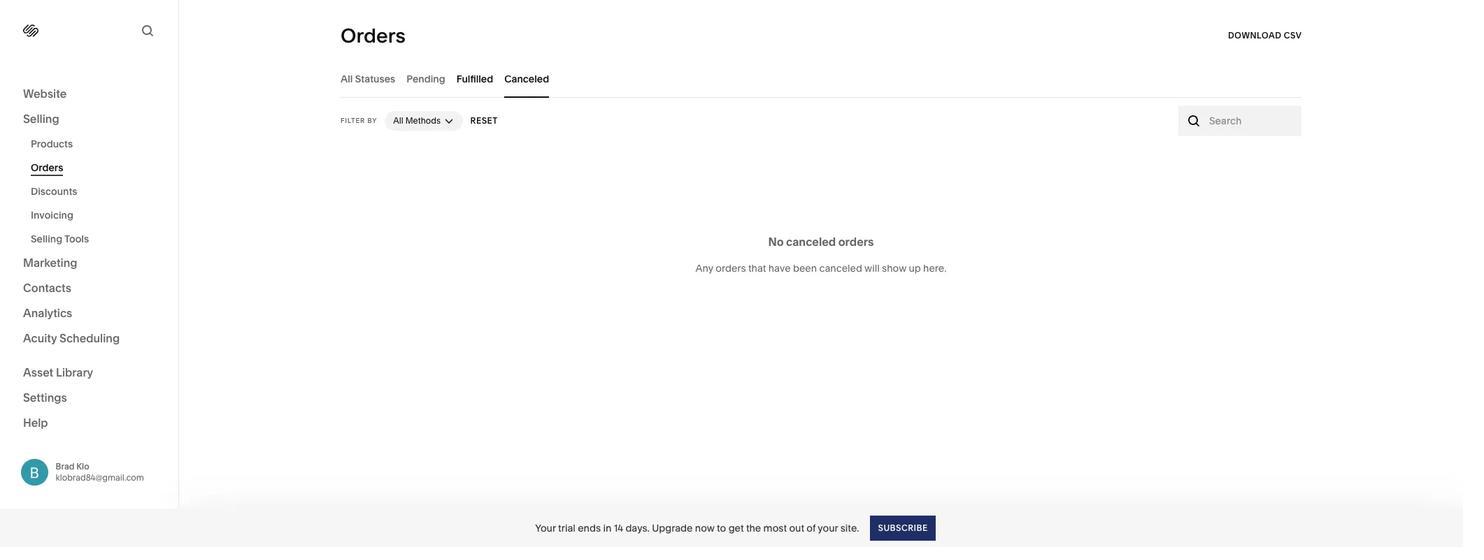 Task type: describe. For each thing, give the bounding box(es) containing it.
any
[[696, 262, 714, 275]]

contacts
[[23, 281, 71, 295]]

asset library
[[23, 366, 93, 380]]

all statuses button
[[341, 59, 396, 98]]

all methods
[[393, 115, 441, 126]]

your
[[818, 522, 839, 535]]

will
[[865, 262, 880, 275]]

out
[[790, 522, 805, 535]]

products link
[[31, 132, 163, 156]]

by
[[368, 117, 377, 125]]

up
[[909, 262, 921, 275]]

fulfilled
[[457, 72, 493, 85]]

most
[[764, 522, 787, 535]]

canceled
[[505, 72, 549, 85]]

acuity
[[23, 332, 57, 346]]

of
[[807, 522, 816, 535]]

selling tools link
[[31, 227, 163, 251]]

asset
[[23, 366, 53, 380]]

no
[[769, 235, 784, 249]]

invoicing link
[[31, 204, 163, 227]]

no canceled orders
[[769, 235, 874, 249]]

1 vertical spatial orders
[[31, 162, 63, 174]]

to
[[717, 522, 727, 535]]

show
[[882, 262, 907, 275]]

discounts
[[31, 185, 77, 198]]

all for all statuses
[[341, 72, 353, 85]]

have
[[769, 262, 791, 275]]

selling tools
[[31, 233, 89, 246]]

subscribe
[[879, 523, 928, 534]]

pending button
[[407, 59, 446, 98]]

1 vertical spatial canceled
[[820, 262, 863, 275]]

now
[[695, 522, 715, 535]]

download csv
[[1228, 30, 1302, 41]]

contacts link
[[23, 281, 155, 297]]

acuity scheduling
[[23, 332, 120, 346]]

upgrade
[[652, 522, 693, 535]]

csv
[[1284, 30, 1302, 41]]

ends
[[578, 522, 601, 535]]

scheduling
[[60, 332, 120, 346]]



Task type: locate. For each thing, give the bounding box(es) containing it.
klo
[[76, 462, 89, 472]]

that
[[749, 262, 766, 275]]

pending
[[407, 72, 446, 85]]

0 horizontal spatial orders
[[716, 262, 746, 275]]

1 vertical spatial orders
[[716, 262, 746, 275]]

Search field
[[1210, 113, 1295, 129]]

marketing
[[23, 256, 77, 270]]

1 horizontal spatial all
[[393, 115, 404, 126]]

asset library link
[[23, 365, 155, 382]]

products
[[31, 138, 73, 150]]

help
[[23, 416, 48, 430]]

subscribe button
[[871, 516, 936, 541]]

selling for selling tools
[[31, 233, 62, 246]]

tab list containing all statuses
[[341, 59, 1302, 98]]

filter
[[341, 117, 365, 125]]

1 vertical spatial all
[[393, 115, 404, 126]]

site.
[[841, 522, 860, 535]]

any orders that have been canceled will show up here.
[[696, 262, 947, 275]]

1 horizontal spatial orders
[[839, 235, 874, 249]]

selling
[[23, 112, 59, 126], [31, 233, 62, 246]]

orders
[[341, 24, 406, 48], [31, 162, 63, 174]]

canceled up been
[[787, 235, 836, 249]]

0 vertical spatial orders
[[341, 24, 406, 48]]

14
[[614, 522, 624, 535]]

0 vertical spatial selling
[[23, 112, 59, 126]]

brad klo klobrad84@gmail.com
[[56, 462, 144, 483]]

all for all methods
[[393, 115, 404, 126]]

all
[[341, 72, 353, 85], [393, 115, 404, 126]]

selling link
[[23, 111, 155, 128]]

been
[[793, 262, 817, 275]]

here.
[[924, 262, 947, 275]]

invoicing
[[31, 209, 73, 222]]

your
[[535, 522, 556, 535]]

orders
[[839, 235, 874, 249], [716, 262, 746, 275]]

website link
[[23, 86, 155, 103]]

the
[[747, 522, 762, 535]]

marketing link
[[23, 255, 155, 272]]

0 horizontal spatial all
[[341, 72, 353, 85]]

help link
[[23, 415, 48, 431]]

orders down products
[[31, 162, 63, 174]]

canceled left the "will"
[[820, 262, 863, 275]]

orders link
[[31, 156, 163, 180]]

discounts link
[[31, 180, 163, 204]]

selling up marketing
[[31, 233, 62, 246]]

analytics
[[23, 306, 72, 320]]

all left statuses
[[341, 72, 353, 85]]

reset button
[[471, 108, 498, 134]]

fulfilled button
[[457, 59, 493, 98]]

trial
[[558, 522, 576, 535]]

all left methods
[[393, 115, 404, 126]]

filter by
[[341, 117, 377, 125]]

canceled button
[[505, 59, 549, 98]]

1 horizontal spatial orders
[[341, 24, 406, 48]]

0 vertical spatial all
[[341, 72, 353, 85]]

orders up statuses
[[341, 24, 406, 48]]

settings link
[[23, 390, 155, 407]]

days.
[[626, 522, 650, 535]]

0 vertical spatial orders
[[839, 235, 874, 249]]

methods
[[406, 115, 441, 126]]

canceled
[[787, 235, 836, 249], [820, 262, 863, 275]]

analytics link
[[23, 306, 155, 323]]

all methods button
[[385, 111, 463, 131]]

download csv button
[[1228, 23, 1302, 48]]

tools
[[64, 233, 89, 246]]

statuses
[[355, 72, 396, 85]]

orders up the "will"
[[839, 235, 874, 249]]

0 vertical spatial canceled
[[787, 235, 836, 249]]

acuity scheduling link
[[23, 331, 155, 348]]

1 vertical spatial selling
[[31, 233, 62, 246]]

download
[[1228, 30, 1282, 41]]

orders right any
[[716, 262, 746, 275]]

tab list
[[341, 59, 1302, 98]]

your trial ends in 14 days. upgrade now to get the most out of your site.
[[535, 522, 860, 535]]

get
[[729, 522, 744, 535]]

brad
[[56, 462, 74, 472]]

all statuses
[[341, 72, 396, 85]]

website
[[23, 87, 67, 101]]

klobrad84@gmail.com
[[56, 473, 144, 483]]

all inside 'button'
[[393, 115, 404, 126]]

library
[[56, 366, 93, 380]]

all inside 'button'
[[341, 72, 353, 85]]

settings
[[23, 391, 67, 405]]

selling down website
[[23, 112, 59, 126]]

in
[[603, 522, 612, 535]]

selling for selling
[[23, 112, 59, 126]]

0 horizontal spatial orders
[[31, 162, 63, 174]]

reset
[[471, 115, 498, 126]]



Task type: vqa. For each thing, say whether or not it's contained in the screenshot.
'Your'
yes



